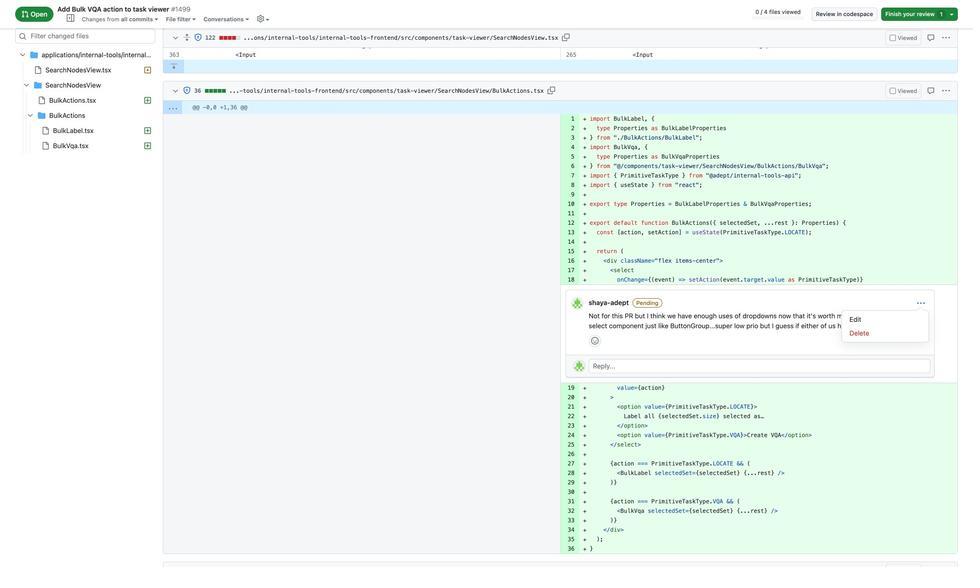 Task type: locate. For each thing, give the bounding box(es) containing it.
5 tree item from the top
[[15, 108, 155, 153]]

4 tree item from the top
[[15, 93, 155, 108]]

None checkbox
[[890, 88, 897, 94]]

2 tree item from the top
[[15, 63, 155, 78]]

copy image
[[562, 34, 570, 41], [548, 87, 556, 94]]

0 horizontal spatial owned by you along with @persimmon-ai-labs/internal-tools (from codeowners line 1) element
[[183, 87, 191, 94]]

0 horizontal spatial copy image
[[548, 87, 556, 94]]

triangle down image
[[949, 10, 956, 18]]

1 horizontal spatial show options image
[[943, 34, 951, 42]]

owned by you along with @persimmon-ai-labs/internal-tools (from codeowners line 1) element
[[194, 34, 202, 41], [183, 87, 191, 94]]

1 comment image from the top
[[928, 34, 935, 42]]

7 tree item from the top
[[15, 138, 155, 153]]

group
[[15, 63, 155, 153], [15, 93, 155, 153], [15, 123, 155, 153]]

show options image
[[943, 34, 951, 42], [918, 300, 926, 307]]

2 comment image from the top
[[928, 87, 935, 95]]

None checkbox
[[890, 35, 897, 41]]

1 vertical spatial comment image
[[928, 87, 935, 95]]

6 tree item from the top
[[15, 123, 155, 138]]

tree item
[[15, 47, 155, 153], [15, 63, 155, 78], [15, 78, 155, 153], [15, 93, 155, 108], [15, 108, 155, 153], [15, 123, 155, 138], [15, 138, 155, 153]]

2 group from the top
[[15, 93, 155, 153]]

add or remove reactions image
[[592, 337, 599, 345]]

add or remove reactions element
[[589, 335, 602, 347]]

@shaya adept image
[[572, 298, 584, 309], [574, 361, 585, 372]]

0 vertical spatial show options image
[[943, 34, 951, 42]]

comment image
[[928, 34, 935, 42], [928, 87, 935, 95]]

1 vertical spatial @shaya adept image
[[574, 361, 585, 372]]

owned by you along with @persimmon-ai-labs/internal-tools (from codeowners line 1) element right expand all icon
[[194, 34, 202, 41]]

1 vertical spatial show options image
[[918, 300, 926, 307]]

sidebar expand image
[[67, 14, 74, 22]]

1 horizontal spatial owned by you along with @persimmon-ai-labs/internal-tools (from codeowners line 1) element
[[194, 34, 202, 41]]

toggle diff contents image
[[172, 87, 180, 95]]

diff settings image
[[257, 15, 264, 22]]

owned by you along with @persimmon-ai-labs/internal-tools (from codeowners line 1) element right toggle diff contents icon
[[183, 87, 191, 94]]

3 group from the top
[[15, 123, 155, 153]]

group for 4th tree item from the top of the page
[[15, 123, 155, 153]]

0 vertical spatial @shaya adept image
[[572, 298, 584, 309]]

1 horizontal spatial copy image
[[562, 34, 570, 41]]

0 vertical spatial comment image
[[928, 34, 935, 42]]



Task type: describe. For each thing, give the bounding box(es) containing it.
0 horizontal spatial show options image
[[918, 300, 926, 307]]

1 vertical spatial copy image
[[548, 87, 556, 94]]

1 vertical spatial owned by you along with @persimmon-ai-labs/internal-tools (from codeowners line 1) element
[[183, 87, 191, 94]]

0 vertical spatial copy image
[[562, 34, 570, 41]]

Filter changed files text field
[[15, 28, 155, 44]]

comment image for show options image to the top
[[928, 34, 935, 42]]

status: open image
[[21, 10, 29, 18]]

owned by you along with @persimmon-ai-labs/internal-tools (from codeowners line 1) image
[[194, 34, 202, 41]]

show options image
[[943, 87, 951, 95]]

1 tree item from the top
[[15, 47, 155, 153]]

toggle diff contents image
[[172, 34, 180, 42]]

group for sixth tree item from the bottom of the page
[[15, 93, 155, 153]]

comment image for show options icon
[[928, 87, 935, 95]]

0 vertical spatial owned by you along with @persimmon-ai-labs/internal-tools (from codeowners line 1) element
[[194, 34, 202, 41]]

owned by you along with @persimmon-ai-labs/internal-tools (from codeowners line 1) image
[[183, 87, 191, 94]]

3 tree item from the top
[[15, 78, 155, 153]]

1 group from the top
[[15, 63, 155, 153]]

expand all image
[[183, 34, 191, 41]]

expand down image
[[170, 62, 178, 70]]



Task type: vqa. For each thing, say whether or not it's contained in the screenshot.
Owned By You Along With @Persimmon-Ai-Labs/Internal-Tools (From Codeowners Line 1) element
yes



